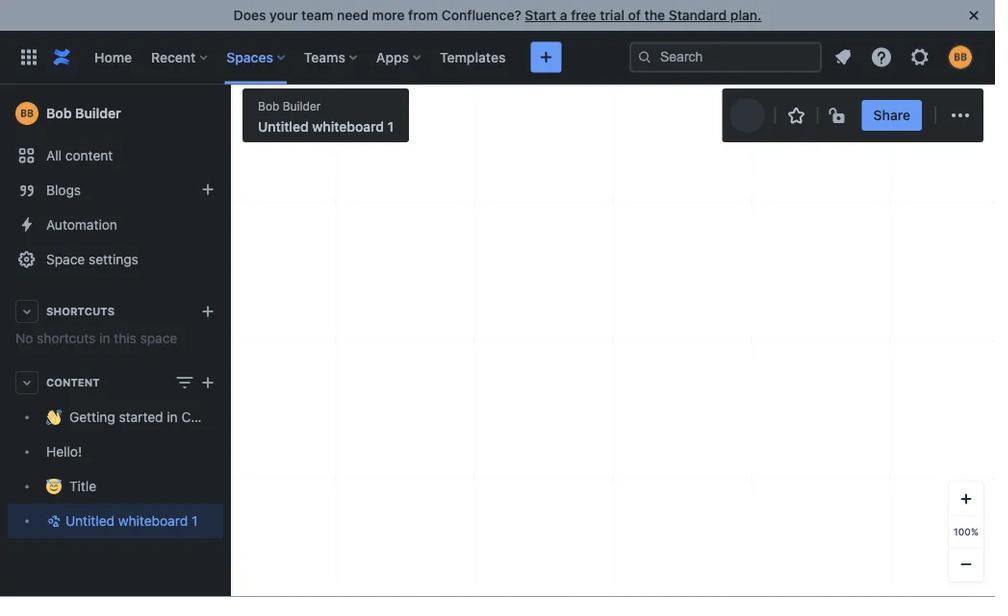 Task type: vqa. For each thing, say whether or not it's contained in the screenshot.
leftmost Deleted
no



Task type: describe. For each thing, give the bounding box(es) containing it.
this
[[114, 331, 137, 347]]

whiteboard inside bob builder untitled whiteboard 1
[[312, 119, 384, 135]]

close image
[[963, 4, 986, 27]]

content button
[[8, 366, 223, 401]]

automation
[[46, 217, 117, 233]]

settings
[[89, 252, 138, 268]]

a
[[560, 7, 568, 23]]

shortcuts button
[[8, 295, 223, 329]]

home
[[94, 49, 132, 65]]

space element
[[0, 85, 252, 598]]

automation link
[[8, 208, 223, 243]]

Search field
[[630, 42, 822, 73]]

hello!
[[46, 444, 82, 460]]

global element
[[12, 30, 630, 84]]

share button
[[862, 100, 922, 131]]

confluence?
[[442, 7, 522, 23]]

confluence image
[[50, 46, 73, 69]]

builder for bob builder untitled whiteboard 1
[[283, 99, 321, 113]]

getting
[[69, 410, 115, 426]]

star image
[[785, 104, 808, 127]]

untitled whiteboard 1 link
[[8, 505, 223, 539]]

spaces button
[[221, 42, 293, 73]]

bob builder
[[46, 105, 121, 121]]

templates link
[[434, 42, 512, 73]]

in for started
[[167, 410, 178, 426]]

space settings link
[[8, 243, 223, 277]]

shortcuts
[[37, 331, 96, 347]]

builder for bob builder
[[75, 105, 121, 121]]

blogs
[[46, 182, 81, 198]]

space
[[140, 331, 177, 347]]

untitled inside untitled whiteboard 1 "link"
[[65, 514, 115, 530]]

in for shortcuts
[[99, 331, 110, 347]]

confluence image
[[50, 46, 73, 69]]

notification icon image
[[832, 46, 855, 69]]

apps
[[376, 49, 409, 65]]

change view image
[[173, 372, 196, 395]]

space settings
[[46, 252, 138, 268]]

recent
[[151, 49, 196, 65]]

bob for bob builder
[[46, 105, 72, 121]]

your
[[270, 7, 298, 23]]

space
[[46, 252, 85, 268]]

getting started in confluence
[[69, 410, 252, 426]]

getting started in confluence link
[[8, 401, 252, 435]]

share
[[874, 107, 911, 123]]

search image
[[637, 50, 653, 65]]

blogs link
[[8, 173, 223, 208]]

confluence
[[181, 410, 252, 426]]

more actions image
[[949, 104, 972, 127]]

banner containing home
[[0, 30, 996, 85]]

teams
[[304, 49, 346, 65]]

untitled inside bob builder untitled whiteboard 1
[[258, 119, 309, 135]]

team
[[302, 7, 334, 23]]



Task type: locate. For each thing, give the bounding box(es) containing it.
teams button
[[298, 42, 365, 73]]

all content link
[[8, 139, 223, 173]]

banner
[[0, 30, 996, 85]]

the
[[645, 7, 665, 23]]

0 horizontal spatial builder
[[75, 105, 121, 121]]

create content image inside "global" element
[[535, 46, 558, 69]]

bob
[[258, 99, 280, 113], [46, 105, 72, 121]]

untitled whiteboard 1
[[65, 514, 198, 530]]

builder down "global" element
[[283, 99, 321, 113]]

1 horizontal spatial untitled
[[258, 119, 309, 135]]

builder inside space element
[[75, 105, 121, 121]]

1
[[388, 119, 394, 135], [192, 514, 198, 530]]

1 vertical spatial create content image
[[196, 372, 220, 395]]

home link
[[89, 42, 138, 73]]

appswitcher icon image
[[17, 46, 40, 69]]

hello! link
[[8, 435, 223, 470]]

untitled
[[258, 119, 309, 135], [65, 514, 115, 530]]

create content image down start
[[535, 46, 558, 69]]

templates
[[440, 49, 506, 65]]

no shortcuts in this space
[[15, 331, 177, 347]]

bob builder untitled whiteboard 1
[[258, 99, 394, 135]]

bob builder link up the all content link
[[8, 94, 223, 133]]

0 horizontal spatial create content image
[[196, 372, 220, 395]]

1 down apps
[[388, 119, 394, 135]]

bob inside space element
[[46, 105, 72, 121]]

1 inside bob builder untitled whiteboard 1
[[388, 119, 394, 135]]

1 horizontal spatial bob
[[258, 99, 280, 113]]

1 vertical spatial whiteboard
[[118, 514, 188, 530]]

whiteboard inside "link"
[[118, 514, 188, 530]]

bob for bob builder untitled whiteboard 1
[[258, 99, 280, 113]]

whiteboard
[[312, 119, 384, 135], [118, 514, 188, 530]]

1 vertical spatial 1
[[192, 514, 198, 530]]

0 horizontal spatial in
[[99, 331, 110, 347]]

0 vertical spatial untitled
[[258, 119, 309, 135]]

bob inside bob builder untitled whiteboard 1
[[258, 99, 280, 113]]

1 vertical spatial untitled
[[65, 514, 115, 530]]

apps button
[[371, 42, 429, 73]]

create content image inside space element
[[196, 372, 220, 395]]

spaces
[[227, 49, 273, 65]]

0 vertical spatial 1
[[388, 119, 394, 135]]

no restrictions image
[[828, 104, 851, 127]]

1 vertical spatial in
[[167, 410, 178, 426]]

does your team need more from confluence? start a free trial of the standard plan.
[[234, 7, 762, 23]]

0 vertical spatial create content image
[[535, 46, 558, 69]]

whiteboard down teams dropdown button
[[312, 119, 384, 135]]

tree containing getting started in confluence
[[8, 401, 252, 539]]

start a free trial of the standard plan. link
[[525, 7, 762, 23]]

1 horizontal spatial in
[[167, 410, 178, 426]]

bob builder link
[[8, 94, 223, 133], [258, 98, 321, 114]]

standard
[[669, 7, 727, 23]]

bob builder link down "global" element
[[258, 98, 321, 114]]

1 horizontal spatial builder
[[283, 99, 321, 113]]

untitled down title
[[65, 514, 115, 530]]

settings icon image
[[909, 46, 932, 69]]

1 horizontal spatial bob builder link
[[258, 98, 321, 114]]

started
[[119, 410, 163, 426]]

create a blog image
[[196, 178, 220, 201]]

create content image up confluence at the bottom left
[[196, 372, 220, 395]]

create content image
[[535, 46, 558, 69], [196, 372, 220, 395]]

all content
[[46, 148, 113, 164]]

start
[[525, 7, 557, 23]]

content
[[65, 148, 113, 164]]

need
[[337, 7, 369, 23]]

0 horizontal spatial whiteboard
[[118, 514, 188, 530]]

in right started
[[167, 410, 178, 426]]

1 inside "link"
[[192, 514, 198, 530]]

bob right collapse sidebar 'icon'
[[258, 99, 280, 113]]

recent button
[[145, 42, 215, 73]]

title link
[[8, 470, 223, 505]]

from
[[408, 7, 438, 23]]

builder up content
[[75, 105, 121, 121]]

add shortcut image
[[196, 300, 220, 324]]

builder
[[283, 99, 321, 113], [75, 105, 121, 121]]

1 horizontal spatial create content image
[[535, 46, 558, 69]]

no
[[15, 331, 33, 347]]

of
[[628, 7, 641, 23]]

free
[[571, 7, 597, 23]]

0 horizontal spatial bob builder link
[[8, 94, 223, 133]]

help icon image
[[870, 46, 894, 69]]

1 horizontal spatial whiteboard
[[312, 119, 384, 135]]

1 down title link
[[192, 514, 198, 530]]

0 horizontal spatial 1
[[192, 514, 198, 530]]

all
[[46, 148, 62, 164]]

tree inside space element
[[8, 401, 252, 539]]

0 horizontal spatial untitled
[[65, 514, 115, 530]]

trial
[[600, 7, 625, 23]]

whiteboard down title link
[[118, 514, 188, 530]]

in left this
[[99, 331, 110, 347]]

tree
[[8, 401, 252, 539]]

does
[[234, 7, 266, 23]]

untitled right collapse sidebar 'icon'
[[258, 119, 309, 135]]

in inside "tree"
[[167, 410, 178, 426]]

shortcuts
[[46, 306, 115, 318]]

bob up all
[[46, 105, 72, 121]]

0 horizontal spatial bob
[[46, 105, 72, 121]]

content
[[46, 377, 100, 389]]

more
[[372, 7, 405, 23]]

1 horizontal spatial 1
[[388, 119, 394, 135]]

0 vertical spatial whiteboard
[[312, 119, 384, 135]]

collapse sidebar image
[[210, 94, 252, 133]]

in
[[99, 331, 110, 347], [167, 410, 178, 426]]

builder inside bob builder untitled whiteboard 1
[[283, 99, 321, 113]]

0 vertical spatial in
[[99, 331, 110, 347]]

plan.
[[731, 7, 762, 23]]

title
[[69, 479, 96, 495]]



